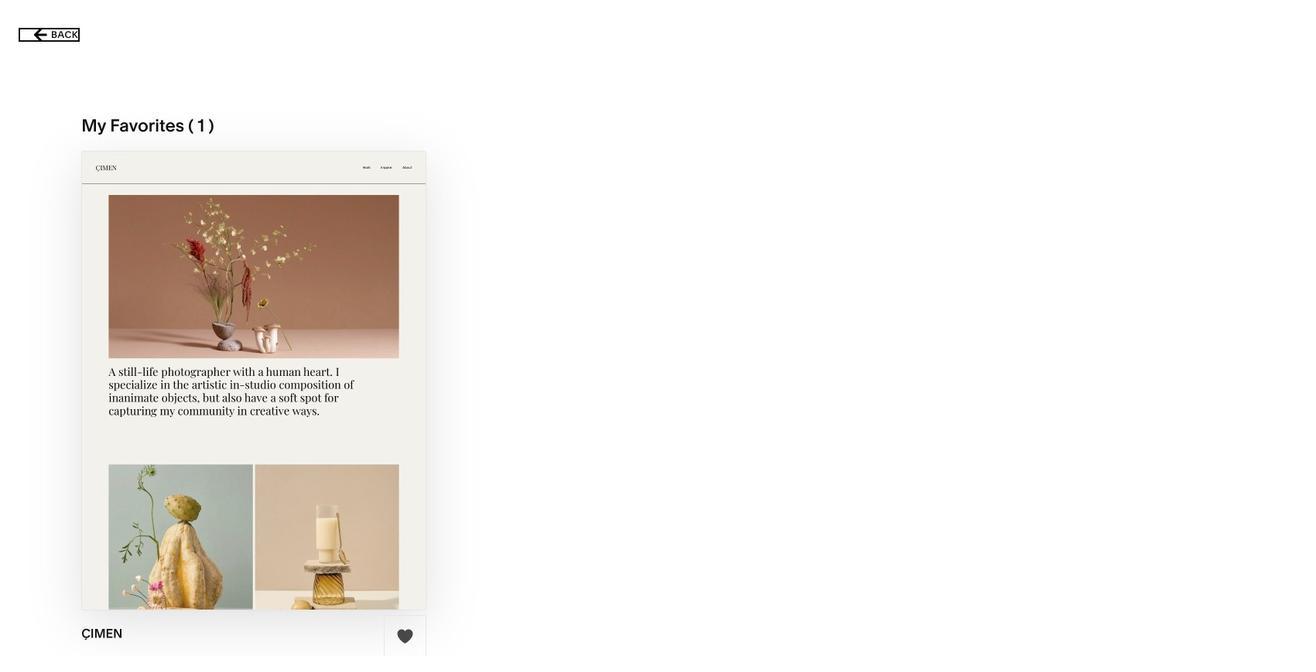 Task type: describe. For each thing, give the bounding box(es) containing it.
0 horizontal spatial çimen image
[[82, 152, 426, 610]]

1 horizontal spatial çimen image
[[469, 540, 832, 657]]



Task type: locate. For each thing, give the bounding box(es) containing it.
remove çimen from your favorites list image
[[397, 628, 414, 645]]

çimen image
[[82, 152, 426, 610], [469, 540, 832, 657]]

emmeline image
[[53, 540, 416, 657]]



Task type: vqa. For each thing, say whether or not it's contained in the screenshot.
Çimen IMAGE to the right
yes



